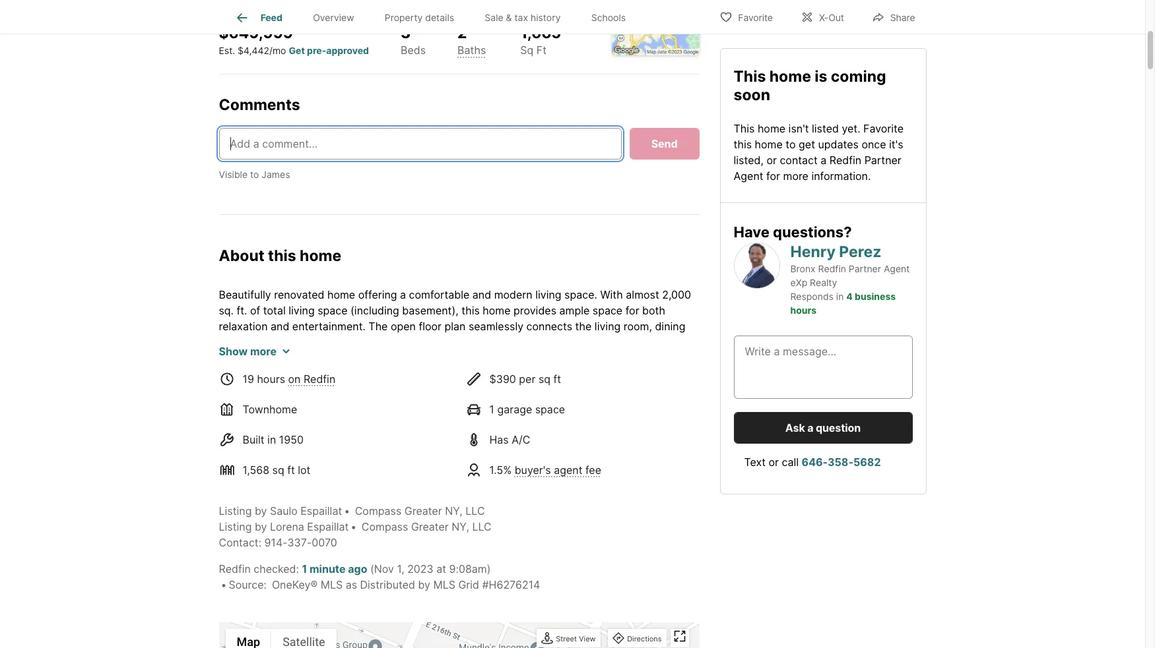 Task type: describe. For each thing, give the bounding box(es) containing it.
2 horizontal spatial space
[[593, 304, 623, 317]]

favorite inside favorite 'button'
[[738, 12, 773, 23]]

checked:
[[254, 563, 299, 576]]

total
[[263, 304, 286, 317]]

show more
[[219, 345, 277, 358]]

ask a question button
[[734, 412, 913, 444]]

1 vertical spatial this
[[268, 247, 296, 265]]

1 vertical spatial modern
[[401, 368, 439, 381]]

Write a message... text field
[[745, 343, 901, 391]]

bronx
[[791, 263, 816, 274]]

entertainment
[[548, 399, 618, 412]]

home up listed,
[[755, 138, 783, 151]]

recently
[[288, 431, 329, 444]]

both
[[642, 304, 665, 317]]

0 vertical spatial 1
[[489, 403, 494, 416]]

1,665
[[520, 23, 561, 42]]

agent inside partner agent for more information.
[[734, 169, 763, 183]]

listed,
[[734, 153, 764, 167]]

map region
[[161, 595, 837, 649]]

3 beds
[[401, 23, 426, 57]]

1 inside "redfin checked: 1 minute ago (nov 1, 2023 at 9:08am) • source: onekey® mls as distributed by mls grid # h6276214"
[[302, 563, 307, 576]]

$649,999 est. $4,442 /mo get pre-approved
[[219, 23, 369, 56]]

atmosphere.
[[471, 336, 533, 349]]

5682
[[854, 456, 881, 469]]

to inside this home isn't listed yet. favorite this home to get updates once it's listed, or contact a redfin
[[786, 138, 796, 151]]

sq
[[520, 44, 534, 57]]

and up recently
[[299, 415, 318, 428]]

the down the natural
[[561, 352, 580, 365]]

more inside partner agent for more information.
[[783, 169, 809, 183]]

x-out
[[819, 12, 844, 23]]

buyer's agent fee link
[[515, 464, 601, 477]]

isn't
[[789, 122, 809, 135]]

tank,
[[514, 415, 539, 428]]

coming
[[831, 67, 886, 85]]

x-
[[819, 12, 829, 23]]

2 new from the left
[[542, 415, 562, 428]]

0 horizontal spatial the
[[261, 352, 277, 365]]

updates inside beautifully renovated home offering a comfortable and modern living space.  with almost 2,000 sq. ft. of total living space (including basement), this home provides ample space for both relaxation and entertainment.  the open floor plan seamlessly connects the living room, dining area, and kitchen, creating a spacious and inviting atmosphere. the natural light flooding through the windows enhances the warm and welcoming ambiance.  the kitchen is a true chef's delight, boasting sleek countertops, modern stainless steel appliances, and ample storage space.  the two full bathrooms have also been tastefully renovated, featuring modern fixtures and finishes.  the finished walkout is a legal accessory perfect for entertainment or to host a guest.  features and updates include: new boiler, hot water tank, new electrical, brick pointing, and driveway recently done.  conveniently close to major highways, eateries, hospitals, shops, and public transportation options, including mta buses/trains.
[[321, 415, 361, 428]]

646-358-5682 link
[[802, 456, 881, 469]]

schools
[[591, 12, 626, 23]]

brick
[[617, 415, 641, 428]]

h6276214
[[489, 579, 540, 592]]

0 vertical spatial by
[[255, 505, 267, 518]]

1 horizontal spatial for
[[626, 304, 639, 317]]

1 vertical spatial ft
[[287, 464, 295, 477]]

comfortable
[[409, 288, 470, 302]]

delight,
[[219, 368, 256, 381]]

a right the offering
[[400, 288, 406, 302]]

2023
[[407, 563, 434, 576]]

in for responds
[[836, 291, 844, 302]]

ft.
[[237, 304, 247, 317]]

property details tab
[[370, 2, 469, 34]]

0 horizontal spatial space
[[318, 304, 348, 317]]

share button
[[861, 3, 927, 30]]

area,
[[219, 336, 244, 349]]

sq.
[[219, 304, 234, 317]]

and down "inviting"
[[428, 352, 447, 365]]

2 horizontal spatial modern
[[604, 383, 642, 397]]

driveway
[[240, 431, 286, 444]]

information.
[[812, 169, 871, 183]]

bathrooms
[[316, 383, 370, 397]]

0 vertical spatial •
[[344, 505, 350, 518]]

partner inside partner agent for more information.
[[865, 153, 902, 167]]

ask
[[785, 421, 805, 435]]

or inside this home isn't listed yet. favorite this home to get updates once it's listed, or contact a redfin
[[767, 153, 777, 167]]

offering
[[358, 288, 397, 302]]

agent
[[554, 464, 583, 477]]

1 vertical spatial llc
[[472, 521, 492, 534]]

0 vertical spatial espaillat
[[301, 505, 342, 518]]

room,
[[624, 320, 652, 333]]

highways,
[[504, 431, 554, 444]]

this for this home is coming soon
[[734, 67, 766, 85]]

contact:
[[219, 537, 261, 550]]

this inside this home isn't listed yet. favorite this home to get updates once it's listed, or contact a redfin
[[734, 138, 752, 151]]

windows
[[280, 352, 324, 365]]

about this home
[[219, 247, 341, 265]]

text
[[744, 456, 766, 469]]

1950
[[279, 434, 304, 447]]

tab list containing feed
[[219, 0, 652, 34]]

overview tab
[[298, 2, 370, 34]]

mta
[[438, 447, 461, 460]]

1 horizontal spatial space.
[[564, 288, 597, 302]]

built in 1950
[[243, 434, 304, 447]]

send
[[651, 137, 678, 151]]

floor
[[419, 320, 442, 333]]

question
[[816, 421, 861, 435]]

entertainment.
[[292, 320, 366, 333]]

2
[[458, 23, 467, 42]]

646-
[[802, 456, 828, 469]]

/mo
[[269, 45, 286, 56]]

basement),
[[402, 304, 459, 317]]

partner agent for more information.
[[734, 153, 902, 183]]

get
[[799, 138, 815, 151]]

lot
[[298, 464, 311, 477]]

home inside the this home is coming soon
[[770, 67, 811, 85]]

relaxation
[[219, 320, 268, 333]]

a left true
[[633, 352, 639, 365]]

1 vertical spatial compass
[[362, 521, 408, 534]]

2 horizontal spatial the
[[575, 320, 592, 333]]

the down two
[[285, 399, 304, 412]]

1 mls from the left
[[321, 579, 343, 592]]

1 horizontal spatial sq
[[539, 373, 551, 386]]

garage
[[497, 403, 532, 416]]

street
[[556, 635, 577, 644]]

updates inside this home isn't listed yet. favorite this home to get updates once it's listed, or contact a redfin
[[818, 138, 859, 151]]

1 horizontal spatial ft
[[554, 373, 561, 386]]

0 vertical spatial compass
[[355, 505, 402, 518]]

almost
[[626, 288, 659, 302]]

about
[[219, 247, 264, 265]]

henry
[[791, 243, 836, 261]]

the down (including
[[369, 320, 388, 333]]

0 horizontal spatial is
[[391, 399, 399, 412]]

1 horizontal spatial space
[[535, 403, 565, 416]]

have questions?
[[734, 223, 852, 241]]

the up finishes.
[[255, 383, 274, 397]]

been
[[423, 383, 448, 397]]

this for this home isn't listed yet. favorite this home to get updates once it's listed, or contact a redfin
[[734, 122, 755, 135]]

warm
[[398, 352, 425, 365]]

host
[[648, 399, 669, 412]]

1 vertical spatial greater
[[411, 521, 449, 534]]

$4,442
[[238, 45, 269, 56]]

approved
[[326, 45, 369, 56]]

Add a comment... text field
[[230, 136, 610, 152]]

street view button
[[538, 631, 599, 649]]

including
[[391, 447, 435, 460]]

sale & tax history tab
[[469, 2, 576, 34]]

est.
[[219, 45, 235, 56]]

0 horizontal spatial hours
[[257, 373, 285, 386]]

exp
[[791, 277, 807, 288]]

natural
[[559, 336, 593, 349]]

0070
[[312, 537, 337, 550]]

redfin right on
[[304, 373, 336, 386]]

street view
[[556, 635, 596, 644]]

and down guest.
[[219, 431, 238, 444]]

plan
[[445, 320, 466, 333]]

property details
[[385, 12, 454, 23]]

guest.
[[219, 415, 250, 428]]

1 vertical spatial is
[[622, 352, 630, 365]]

a inside this home isn't listed yet. favorite this home to get updates once it's listed, or contact a redfin
[[821, 153, 827, 167]]

kitchen,
[[268, 336, 308, 349]]

show
[[219, 345, 248, 358]]

share
[[890, 12, 915, 23]]



Task type: vqa. For each thing, say whether or not it's contained in the screenshot.
fee
yes



Task type: locate. For each thing, give the bounding box(es) containing it.
1 vertical spatial 1
[[302, 563, 307, 576]]

and left public
[[219, 447, 238, 460]]

responds
[[791, 291, 834, 302]]

ny, up 9:08am) at the bottom left
[[452, 521, 469, 534]]

has a/c
[[489, 434, 530, 447]]

and down "total" in the top left of the page
[[271, 320, 289, 333]]

0 horizontal spatial this
[[268, 247, 296, 265]]

1 horizontal spatial in
[[836, 291, 844, 302]]

0 vertical spatial ft
[[554, 373, 561, 386]]

and up warm
[[411, 336, 429, 349]]

0 horizontal spatial for
[[531, 399, 545, 412]]

living down renovated at the top left of the page
[[289, 304, 315, 317]]

1 horizontal spatial modern
[[494, 288, 533, 302]]

more
[[783, 169, 809, 183], [250, 345, 277, 358]]

to left host
[[635, 399, 645, 412]]

redfin inside this home isn't listed yet. favorite this home to get updates once it's listed, or contact a redfin
[[830, 153, 862, 167]]

0 horizontal spatial space.
[[219, 383, 252, 397]]

has
[[489, 434, 509, 447]]

1 vertical spatial partner
[[849, 263, 881, 274]]

1 vertical spatial for
[[626, 304, 639, 317]]

1 horizontal spatial the
[[378, 352, 395, 365]]

ft
[[554, 373, 561, 386], [287, 464, 295, 477]]

comments
[[219, 96, 300, 114]]

0 horizontal spatial mls
[[321, 579, 343, 592]]

2 vertical spatial modern
[[604, 383, 642, 397]]

2 vertical spatial this
[[462, 304, 480, 317]]

is down flooding
[[622, 352, 630, 365]]

0 horizontal spatial agent
[[734, 169, 763, 183]]

0 horizontal spatial living
[[289, 304, 315, 317]]

1 vertical spatial by
[[255, 521, 267, 534]]

new right tank,
[[542, 415, 562, 428]]

in right built at bottom
[[267, 434, 276, 447]]

or left call
[[769, 456, 779, 469]]

1 horizontal spatial more
[[783, 169, 809, 183]]

this inside the this home is coming soon
[[734, 67, 766, 85]]

1 this from the top
[[734, 67, 766, 85]]

2 baths
[[458, 23, 486, 57]]

redfin up information.
[[830, 153, 862, 167]]

1 horizontal spatial living
[[535, 288, 562, 302]]

partner down once
[[865, 153, 902, 167]]

1 left garage
[[489, 403, 494, 416]]

1 minute ago link
[[302, 563, 367, 576], [302, 563, 367, 576]]

contact: 914-337-0070
[[219, 537, 337, 550]]

1.5% buyer's agent fee
[[489, 464, 601, 477]]

2 vertical spatial for
[[531, 399, 545, 412]]

pre-
[[307, 45, 326, 56]]

partner down perez
[[849, 263, 881, 274]]

the down spacious
[[378, 352, 395, 365]]

the down 'connects'
[[536, 336, 556, 349]]

1 horizontal spatial favorite
[[863, 122, 904, 135]]

creating
[[311, 336, 351, 349]]

2 horizontal spatial living
[[595, 320, 621, 333]]

space. down the delight,
[[219, 383, 252, 397]]

more down contact
[[783, 169, 809, 183]]

1 vertical spatial or
[[621, 399, 632, 412]]

1 vertical spatial space.
[[219, 383, 252, 397]]

1 vertical spatial ny,
[[452, 521, 469, 534]]

ft right per
[[554, 373, 561, 386]]

0 horizontal spatial sq
[[272, 464, 284, 477]]

1 horizontal spatial this
[[462, 304, 480, 317]]

2 this from the top
[[734, 122, 755, 135]]

details
[[425, 12, 454, 23]]

send button
[[630, 128, 699, 160]]

0 vertical spatial partner
[[865, 153, 902, 167]]

1 vertical spatial espaillat
[[307, 521, 349, 534]]

redfin inside henry perez bronx redfin partner agent exp realty
[[818, 263, 846, 274]]

pointing,
[[644, 415, 688, 428]]

tab list
[[219, 0, 652, 34]]

water
[[482, 415, 511, 428]]

light
[[596, 336, 618, 349]]

or up brick
[[621, 399, 632, 412]]

4 business hours
[[791, 291, 896, 316]]

this up plan
[[462, 304, 480, 317]]

in for built
[[267, 434, 276, 447]]

tastefully
[[451, 383, 497, 397]]

and
[[473, 288, 491, 302], [271, 320, 289, 333], [247, 336, 265, 349], [411, 336, 429, 349], [428, 352, 447, 365], [576, 368, 594, 381], [219, 399, 238, 412], [299, 415, 318, 428], [219, 431, 238, 444], [219, 447, 238, 460]]

hours down the responds
[[791, 304, 817, 316]]

sq right 1,568 at the bottom left of page
[[272, 464, 284, 477]]

menu bar
[[225, 630, 336, 649]]

space up 'entertainment.'
[[318, 304, 348, 317]]

yet.
[[842, 122, 861, 135]]

a down also
[[402, 399, 408, 412]]

built
[[243, 434, 264, 447]]

1 horizontal spatial is
[[622, 352, 630, 365]]

0 vertical spatial greater
[[405, 505, 442, 518]]

for down contact
[[766, 169, 780, 183]]

contact
[[780, 153, 818, 167]]

responds in
[[791, 291, 844, 302]]

and up guest.
[[219, 399, 238, 412]]

chef's
[[665, 352, 695, 365]]

mls down at
[[433, 579, 455, 592]]

this right about
[[268, 247, 296, 265]]

renovated,
[[500, 383, 553, 397]]

0 horizontal spatial updates
[[321, 415, 361, 428]]

to left get
[[786, 138, 796, 151]]

is inside the this home is coming soon
[[815, 67, 827, 85]]

perfect
[[492, 399, 528, 412]]

have
[[373, 383, 397, 397]]

0 vertical spatial for
[[766, 169, 780, 183]]

1 vertical spatial living
[[289, 304, 315, 317]]

shops,
[[654, 431, 687, 444]]

0 vertical spatial llc
[[466, 505, 485, 518]]

1 vertical spatial •
[[351, 521, 357, 534]]

two
[[277, 383, 295, 397]]

to down hot
[[460, 431, 471, 444]]

ample up 'connects'
[[559, 304, 590, 317]]

conveniently
[[363, 431, 428, 444]]

the up boasting
[[261, 352, 277, 365]]

1 horizontal spatial new
[[542, 415, 562, 428]]

view
[[579, 635, 596, 644]]

this up listed,
[[734, 138, 752, 151]]

0 vertical spatial favorite
[[738, 12, 773, 23]]

2 vertical spatial is
[[391, 399, 399, 412]]

per
[[519, 373, 536, 386]]

listing by saulo espaillat • compass greater ny, llc listing by lorena espaillat • compass greater ny, llc
[[219, 505, 492, 534]]

sq right per
[[539, 373, 551, 386]]

home up 'entertainment.'
[[327, 288, 355, 302]]

1 listing from the top
[[219, 505, 252, 518]]

1 vertical spatial more
[[250, 345, 277, 358]]

ft left 'lot'
[[287, 464, 295, 477]]

hours inside 4 business hours
[[791, 304, 817, 316]]

hot
[[463, 415, 480, 428]]

1 up onekey®
[[302, 563, 307, 576]]

1
[[489, 403, 494, 416], [302, 563, 307, 576]]

bronx redfin partner agenthenry perez image
[[734, 243, 780, 289]]

partner inside henry perez bronx redfin partner agent exp realty
[[849, 263, 881, 274]]

1 vertical spatial listing
[[219, 521, 252, 534]]

for up room,
[[626, 304, 639, 317]]

walkout
[[349, 399, 388, 412]]

0 horizontal spatial more
[[250, 345, 277, 358]]

show more button
[[219, 344, 290, 360]]

and down the 'relaxation'
[[247, 336, 265, 349]]

and up featuring
[[576, 368, 594, 381]]

welcoming
[[450, 352, 504, 365]]

distributed
[[360, 579, 415, 592]]

0 vertical spatial updates
[[818, 138, 859, 151]]

updates up done.
[[321, 415, 361, 428]]

property
[[385, 12, 423, 23]]

realty
[[810, 277, 837, 288]]

0 vertical spatial modern
[[494, 288, 533, 302]]

1 horizontal spatial 1
[[489, 403, 494, 416]]

redfin up the "realty"
[[818, 263, 846, 274]]

1 new from the left
[[406, 415, 427, 428]]

(nov
[[370, 563, 394, 576]]

0 vertical spatial is
[[815, 67, 827, 85]]

1 vertical spatial favorite
[[863, 122, 904, 135]]

1 horizontal spatial updates
[[818, 138, 859, 151]]

0 horizontal spatial 1
[[302, 563, 307, 576]]

henry perez bronx redfin partner agent exp realty
[[791, 243, 910, 288]]

or right listed,
[[767, 153, 777, 167]]

sale
[[485, 12, 503, 23]]

by down the 2023
[[418, 579, 430, 592]]

beautifully renovated home offering a comfortable and modern living space.  with almost 2,000 sq. ft. of total living space (including basement), this home provides ample space for both relaxation and entertainment.  the open floor plan seamlessly connects the living room, dining area, and kitchen, creating a spacious and inviting atmosphere. the natural light flooding through the windows enhances the warm and welcoming ambiance.  the kitchen is a true chef's delight, boasting sleek countertops, modern stainless steel appliances, and ample storage space.  the two full bathrooms have also been tastefully renovated, featuring modern fixtures and finishes.  the finished walkout is a legal accessory perfect for entertainment or to host a guest.  features and updates include: new boiler, hot water tank, new electrical, brick pointing, and driveway recently done.  conveniently close to major highways, eateries, hospitals, shops, and public transportation options, including mta buses/trains.
[[219, 288, 695, 460]]

$390
[[489, 373, 516, 386]]

provides
[[514, 304, 556, 317]]

this up soon
[[734, 67, 766, 85]]

1 horizontal spatial mls
[[433, 579, 455, 592]]

new down 'legal' at the left
[[406, 415, 427, 428]]

legal
[[411, 399, 435, 412]]

for down renovated,
[[531, 399, 545, 412]]

or inside beautifully renovated home offering a comfortable and modern living space.  with almost 2,000 sq. ft. of total living space (including basement), this home provides ample space for both relaxation and entertainment.  the open floor plan seamlessly connects the living room, dining area, and kitchen, creating a spacious and inviting atmosphere. the natural light flooding through the windows enhances the warm and welcoming ambiance.  the kitchen is a true chef's delight, boasting sleek countertops, modern stainless steel appliances, and ample storage space.  the two full bathrooms have also been tastefully renovated, featuring modern fixtures and finishes.  the finished walkout is a legal accessory perfect for entertainment or to host a guest.  features and updates include: new boiler, hot water tank, new electrical, brick pointing, and driveway recently done.  conveniently close to major highways, eateries, hospitals, shops, and public transportation options, including mta buses/trains.
[[621, 399, 632, 412]]

3
[[401, 23, 411, 42]]

$390 per sq ft
[[489, 373, 561, 386]]

kitchen
[[583, 352, 619, 365]]

0 horizontal spatial in
[[267, 434, 276, 447]]

1 horizontal spatial hours
[[791, 304, 817, 316]]

ample down kitchen
[[597, 368, 627, 381]]

mls down 'minute'
[[321, 579, 343, 592]]

is down have
[[391, 399, 399, 412]]

0 vertical spatial this
[[734, 138, 752, 151]]

redfin up source:
[[219, 563, 251, 576]]

at
[[436, 563, 446, 576]]

modern down warm
[[401, 368, 439, 381]]

1 vertical spatial agent
[[884, 263, 910, 274]]

2 horizontal spatial •
[[351, 521, 357, 534]]

buyer's
[[515, 464, 551, 477]]

perez
[[839, 243, 882, 261]]

is
[[815, 67, 827, 85], [622, 352, 630, 365], [391, 399, 399, 412]]

through
[[219, 352, 258, 365]]

on redfin link
[[288, 373, 336, 386]]

boasting
[[259, 368, 302, 381]]

and up seamlessly
[[473, 288, 491, 302]]

to left james
[[250, 169, 259, 180]]

2 mls from the left
[[433, 579, 455, 592]]

1 horizontal spatial ample
[[597, 368, 627, 381]]

1 horizontal spatial •
[[344, 505, 350, 518]]

hours right 19
[[257, 373, 285, 386]]

this
[[734, 67, 766, 85], [734, 122, 755, 135]]

by inside "redfin checked: 1 minute ago (nov 1, 2023 at 9:08am) • source: onekey® mls as distributed by mls grid # h6276214"
[[418, 579, 430, 592]]

0 horizontal spatial new
[[406, 415, 427, 428]]

more inside dropdown button
[[250, 345, 277, 358]]

ask a question
[[785, 421, 861, 435]]

espaillat
[[301, 505, 342, 518], [307, 521, 349, 534]]

0 vertical spatial or
[[767, 153, 777, 167]]

0 horizontal spatial ample
[[559, 304, 590, 317]]

1 vertical spatial this
[[734, 122, 755, 135]]

a inside button
[[807, 421, 814, 435]]

the
[[369, 320, 388, 333], [536, 336, 556, 349], [561, 352, 580, 365], [255, 383, 274, 397], [285, 399, 304, 412]]

ny,
[[445, 505, 463, 518], [452, 521, 469, 534]]

the
[[575, 320, 592, 333], [261, 352, 277, 365], [378, 352, 395, 365]]

feed
[[261, 12, 282, 23]]

1,568
[[243, 464, 269, 477]]

more up boasting
[[250, 345, 277, 358]]

4
[[847, 291, 853, 302]]

the up the natural
[[575, 320, 592, 333]]

agent inside henry perez bronx redfin partner agent exp realty
[[884, 263, 910, 274]]

2 listing from the top
[[219, 521, 252, 534]]

baths link
[[458, 44, 486, 57]]

features
[[253, 415, 296, 428]]

space. left with
[[564, 288, 597, 302]]

by up 914-
[[255, 521, 267, 534]]

for inside partner agent for more information.
[[766, 169, 780, 183]]

appliances,
[[516, 368, 573, 381]]

agent down listed,
[[734, 169, 763, 183]]

2 vertical spatial •
[[221, 579, 227, 592]]

this up listed,
[[734, 122, 755, 135]]

2 horizontal spatial for
[[766, 169, 780, 183]]

townhome
[[243, 403, 297, 416]]

home left isn't
[[758, 122, 786, 135]]

home up renovated at the top left of the page
[[300, 247, 341, 265]]

0 vertical spatial in
[[836, 291, 844, 302]]

redfin checked: 1 minute ago (nov 1, 2023 at 9:08am) • source: onekey® mls as distributed by mls grid # h6276214
[[219, 563, 540, 592]]

living up provides
[[535, 288, 562, 302]]

close
[[431, 431, 458, 444]]

1 horizontal spatial agent
[[884, 263, 910, 274]]

0 horizontal spatial ft
[[287, 464, 295, 477]]

featuring
[[556, 383, 601, 397]]

living up light at the right of the page
[[595, 320, 621, 333]]

steel
[[489, 368, 513, 381]]

have
[[734, 223, 770, 241]]

1 vertical spatial in
[[267, 434, 276, 447]]

1 vertical spatial updates
[[321, 415, 361, 428]]

ny, down mta
[[445, 505, 463, 518]]

a up enhances on the bottom left of page
[[354, 336, 360, 349]]

feed link
[[234, 10, 282, 26]]

this inside this home isn't listed yet. favorite this home to get updates once it's listed, or contact a redfin
[[734, 122, 755, 135]]

transportation
[[274, 447, 345, 460]]

2 vertical spatial or
[[769, 456, 779, 469]]

0 horizontal spatial favorite
[[738, 12, 773, 23]]

home up soon
[[770, 67, 811, 85]]

2 vertical spatial by
[[418, 579, 430, 592]]

space down renovated,
[[535, 403, 565, 416]]

this inside beautifully renovated home offering a comfortable and modern living space.  with almost 2,000 sq. ft. of total living space (including basement), this home provides ample space for both relaxation and entertainment.  the open floor plan seamlessly connects the living room, dining area, and kitchen, creating a spacious and inviting atmosphere. the natural light flooding through the windows enhances the warm and welcoming ambiance.  the kitchen is a true chef's delight, boasting sleek countertops, modern stainless steel appliances, and ample storage space.  the two full bathrooms have also been tastefully renovated, featuring modern fixtures and finishes.  the finished walkout is a legal accessory perfect for entertainment or to host a guest.  features and updates include: new boiler, hot water tank, new electrical, brick pointing, and driveway recently done.  conveniently close to major highways, eateries, hospitals, shops, and public transportation options, including mta buses/trains.
[[462, 304, 480, 317]]

(including
[[351, 304, 399, 317]]

favorite inside this home isn't listed yet. favorite this home to get updates once it's listed, or contact a redfin
[[863, 122, 904, 135]]

0 vertical spatial listing
[[219, 505, 252, 518]]

by left saulo
[[255, 505, 267, 518]]

0 vertical spatial sq
[[539, 373, 551, 386]]

1 vertical spatial sq
[[272, 464, 284, 477]]

map entry image
[[612, 0, 699, 55]]

space down with
[[593, 304, 623, 317]]

updates down yet.
[[818, 138, 859, 151]]

is left coming
[[815, 67, 827, 85]]

directions button
[[609, 631, 665, 649]]

• inside "redfin checked: 1 minute ago (nov 1, 2023 at 9:08am) • source: onekey® mls as distributed by mls grid # h6276214"
[[221, 579, 227, 592]]

for
[[766, 169, 780, 183], [626, 304, 639, 317], [531, 399, 545, 412]]

a/c
[[512, 434, 530, 447]]

agent up business
[[884, 263, 910, 274]]

a up information.
[[821, 153, 827, 167]]

1 vertical spatial ample
[[597, 368, 627, 381]]

a right host
[[672, 399, 678, 412]]

0 vertical spatial ample
[[559, 304, 590, 317]]

0 vertical spatial more
[[783, 169, 809, 183]]

home up seamlessly
[[483, 304, 511, 317]]

modern down storage
[[604, 383, 642, 397]]

schools tab
[[576, 2, 641, 34]]

0 vertical spatial living
[[535, 288, 562, 302]]

favorite
[[738, 12, 773, 23], [863, 122, 904, 135]]

in left 4
[[836, 291, 844, 302]]

2 horizontal spatial this
[[734, 138, 752, 151]]

space.
[[564, 288, 597, 302], [219, 383, 252, 397]]

2 vertical spatial living
[[595, 320, 621, 333]]

redfin inside "redfin checked: 1 minute ago (nov 1, 2023 at 9:08am) • source: onekey® mls as distributed by mls grid # h6276214"
[[219, 563, 251, 576]]

a right the ask at the right of page
[[807, 421, 814, 435]]

to
[[786, 138, 796, 151], [250, 169, 259, 180], [635, 399, 645, 412], [460, 431, 471, 444]]

0 vertical spatial ny,
[[445, 505, 463, 518]]

modern up provides
[[494, 288, 533, 302]]



